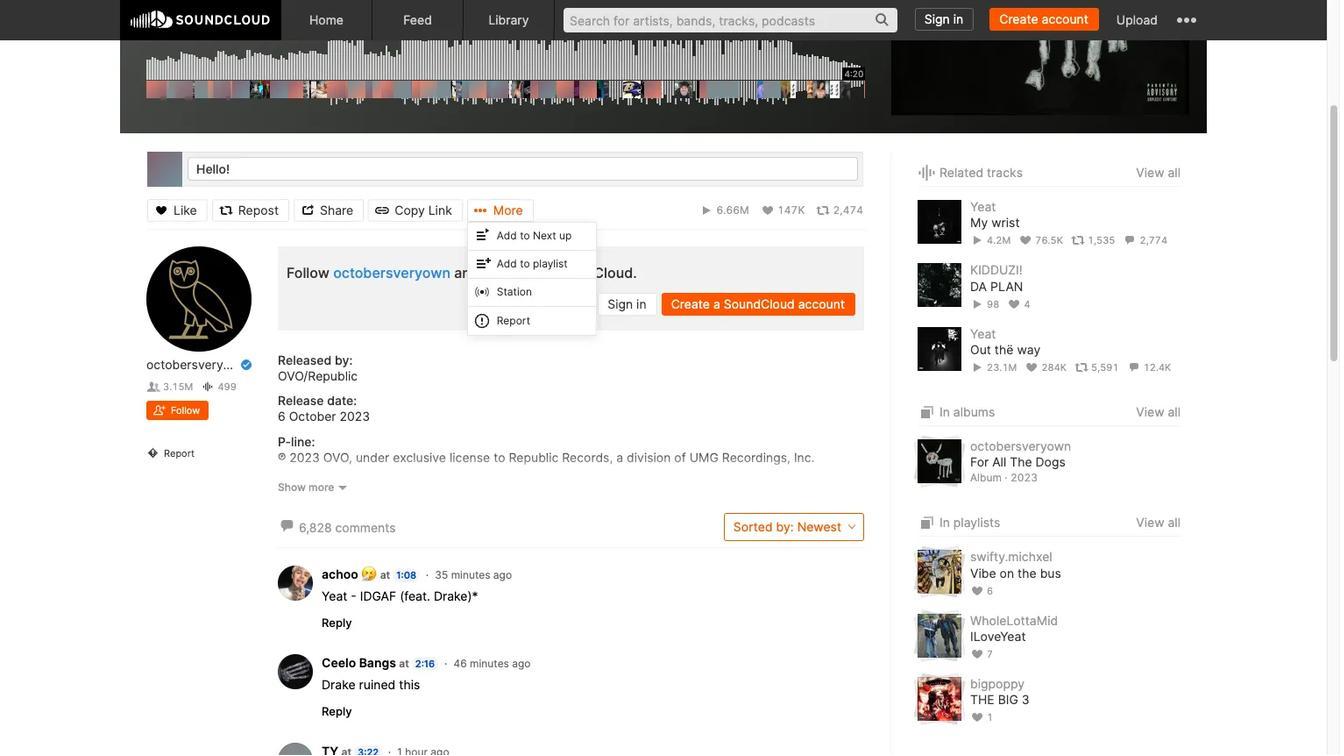 Task type: describe. For each thing, give the bounding box(es) containing it.
by: for sorted
[[777, 519, 794, 534]]

p-
[[278, 434, 291, 449]]

umg
[[690, 450, 719, 465]]

of
[[675, 450, 686, 465]]

add for add to playlist
[[497, 257, 517, 270]]

share
[[320, 202, 354, 217]]

bigpoppy the big 3 1
[[971, 676, 1030, 724]]

6.66m
[[717, 203, 750, 216]]

drake)*
[[434, 588, 478, 603]]

comments
[[335, 520, 396, 535]]

2 horizontal spatial octobersveryown link
[[971, 439, 1072, 454]]

76.5k
[[1036, 234, 1064, 247]]

℗
[[278, 450, 286, 465]]

released
[[278, 352, 332, 367]]

soundcloud
[[724, 296, 795, 311]]

view for vibe on the bus
[[1137, 515, 1165, 530]]

iloveyeat
[[971, 629, 1027, 644]]

1,535
[[1088, 234, 1116, 247]]

0 horizontal spatial on
[[530, 264, 547, 282]]

sorted
[[734, 519, 773, 534]]

499 link
[[201, 381, 237, 393]]

· for this
[[445, 657, 448, 670]]

by: for released
[[335, 352, 353, 367]]

iloveyeat link
[[971, 629, 1027, 645]]

3
[[1022, 692, 1030, 707]]

upload link
[[1108, 0, 1167, 39]]

all for my wrist
[[1169, 165, 1181, 180]]

tracks
[[988, 165, 1023, 180]]

iloveyeat element
[[918, 614, 962, 657]]

sign in button for create account
[[915, 8, 975, 31]]

in for in albums
[[940, 404, 951, 419]]

up
[[560, 229, 572, 242]]

released by: ovo/republic
[[278, 352, 358, 383]]

track stats element for yeat my wrist
[[971, 231, 1181, 250]]

2,774
[[1141, 234, 1168, 247]]

98
[[988, 298, 1000, 310]]

dogs
[[1036, 455, 1066, 469]]

reply link for drake
[[322, 704, 352, 718]]

ruined
[[359, 677, 396, 692]]

my wrist element
[[918, 200, 962, 244]]

like image
[[918, 752, 937, 755]]

thë
[[995, 342, 1014, 357]]

vibe
[[971, 565, 997, 580]]

in for create a soundcloud account
[[637, 296, 647, 311]]

and
[[454, 264, 480, 282]]

create a soundcloud account
[[671, 296, 845, 311]]

set image
[[918, 512, 937, 533]]

in for in playlists
[[940, 515, 951, 530]]

wholelottamid link
[[971, 613, 1059, 628]]

1:08
[[397, 569, 417, 581]]

like
[[174, 202, 197, 217]]

track stats element containing 6.66m
[[534, 199, 864, 221]]

sign for create account
[[925, 11, 950, 26]]

6 inside swifty.michxel vibe on the bus 6
[[988, 585, 994, 597]]

76.5k link
[[1019, 234, 1064, 247]]

octobersveryown's avatar element
[[146, 246, 252, 352]]

2 vertical spatial yeat
[[322, 588, 348, 603]]

add for add to next up
[[497, 229, 517, 242]]

2 view all from the top
[[1137, 404, 1181, 419]]

2023 inside release date: 6 october 2023
[[340, 409, 370, 424]]

yeat for my wrist
[[971, 199, 997, 214]]

sign for create a soundcloud account
[[608, 296, 633, 311]]

comment image
[[278, 518, 296, 536]]

related tracks
[[940, 165, 1023, 180]]

46
[[454, 657, 467, 670]]

1,535 link
[[1072, 234, 1116, 247]]

2 view from the top
[[1137, 404, 1165, 419]]

(feat.
[[400, 588, 431, 603]]

create account
[[1000, 11, 1089, 26]]

follow button
[[146, 401, 209, 420]]

in playlists
[[940, 515, 1001, 530]]

bangs
[[359, 655, 396, 670]]

more button
[[467, 199, 534, 221]]

499
[[218, 381, 237, 393]]

the big 3 element
[[918, 677, 962, 721]]

sign in for create a soundcloud account
[[608, 296, 647, 311]]

feed
[[404, 12, 432, 27]]

🤧
[[361, 566, 377, 581]]

6 inside release date: 6 october 2023
[[278, 409, 286, 424]]

share button
[[294, 199, 364, 221]]

for all the dogs element
[[918, 439, 962, 483]]

library link
[[464, 0, 555, 40]]

this
[[399, 677, 420, 692]]

license
[[450, 450, 490, 465]]

follow for follow
[[171, 404, 200, 417]]

sound image
[[918, 162, 937, 183]]

bus
[[1041, 565, 1062, 580]]

idgaf
[[360, 588, 397, 603]]

sign in for create account
[[925, 11, 964, 26]]

1 horizontal spatial octobersveryown
[[333, 264, 451, 282]]

35
[[435, 568, 448, 581]]

station
[[497, 285, 532, 298]]

6 link
[[971, 585, 994, 597]]

2,774 link
[[1124, 234, 1168, 247]]

octobersveryown for all the dogs album · 2023
[[971, 439, 1072, 484]]

yeat my wrist
[[971, 199, 1020, 230]]

a inside button
[[714, 296, 721, 311]]

home
[[310, 12, 344, 27]]

minutes for yeat - idgaf (feat. drake)*
[[451, 568, 491, 581]]

all
[[993, 455, 1007, 469]]

ovo,
[[323, 450, 353, 465]]

2:16 link
[[412, 657, 439, 671]]

ceelo
[[322, 655, 356, 670]]

inc.
[[794, 450, 815, 465]]

show more link
[[278, 480, 865, 495]]

2023 inside octobersveryown for all the dogs album · 2023
[[1011, 471, 1038, 484]]

create account button
[[990, 8, 1100, 31]]

drake ruined this
[[322, 677, 420, 692]]

copy
[[395, 202, 425, 217]]

4 link
[[1008, 298, 1031, 310]]

plan
[[991, 279, 1024, 293]]

ovo/republic
[[278, 368, 358, 383]]

4.2m
[[988, 234, 1011, 247]]

yeat link for my
[[971, 199, 997, 214]]

playlists
[[954, 515, 1001, 530]]



Task type: locate. For each thing, give the bounding box(es) containing it.
in right set image
[[940, 515, 951, 530]]

1 view from the top
[[1137, 165, 1165, 180]]

· inside achoo 🤧 at 1:08 · 35 minutes ago
[[426, 568, 429, 581]]

0 vertical spatial view
[[1137, 165, 1165, 180]]

way
[[1018, 342, 1041, 357]]

yeat inside yeat my wrist
[[971, 199, 997, 214]]

track stats element containing 23.1m
[[971, 358, 1181, 377]]

bigpoppy link
[[971, 676, 1025, 691]]

·
[[426, 568, 429, 581], [445, 657, 448, 670]]

the
[[971, 692, 995, 707]]

achoo 🤧 link
[[322, 566, 377, 581]]

1 all from the top
[[1169, 165, 1181, 180]]

2023 down date:
[[340, 409, 370, 424]]

add to next up button
[[468, 222, 597, 250]]

follow down 'share' popup button
[[287, 264, 330, 282]]

Search search field
[[564, 8, 898, 32]]

· inside ceelo bangs at 2:16 · 46 minutes ago
[[445, 657, 448, 670]]

0 horizontal spatial 2023
[[290, 450, 320, 465]]

in right set icon
[[940, 404, 951, 419]]

recordings,
[[722, 450, 791, 465]]

report inside button
[[497, 314, 531, 327]]

3 view from the top
[[1137, 515, 1165, 530]]

playlist
[[533, 257, 568, 270]]

0 vertical spatial sign
[[925, 11, 950, 26]]

link
[[429, 202, 452, 217]]

at inside ceelo bangs at 2:16 · 46 minutes ago
[[399, 657, 409, 670]]

2 in from the top
[[940, 515, 951, 530]]

at right 🤧
[[380, 568, 390, 581]]

octobersveryown up "the"
[[971, 439, 1072, 454]]

3 all from the top
[[1169, 515, 1181, 530]]

0 vertical spatial report
[[497, 314, 531, 327]]

0 vertical spatial ·
[[426, 568, 429, 581]]

add to next up
[[497, 229, 572, 242]]

2023 inside the p-line: ℗ 2023 ovo, under exclusive license to republic records, a division of umg recordings, inc.
[[290, 450, 320, 465]]

reply down drake
[[322, 704, 352, 718]]

da plan link
[[971, 279, 1024, 294]]

kidduzi! link
[[971, 263, 1023, 277]]

-
[[351, 588, 357, 603]]

add to playlist
[[497, 257, 568, 270]]

6,828 comments
[[299, 520, 396, 535]]

minutes inside achoo 🤧 at 1:08 · 35 minutes ago
[[451, 568, 491, 581]]

at for achoo 🤧
[[380, 568, 390, 581]]

1 vertical spatial sign in
[[608, 296, 647, 311]]

report button
[[468, 307, 597, 335]]

vibe on the bus link
[[971, 565, 1062, 581]]

follow for follow octobersveryown and others on soundcloud.
[[287, 264, 330, 282]]

copy link button
[[369, 199, 463, 221]]

23.1m
[[988, 361, 1018, 374]]

report down station
[[497, 314, 531, 327]]

1 vertical spatial octobersveryown
[[146, 357, 247, 372]]

7 link
[[971, 648, 994, 660]]

on up station
[[530, 264, 547, 282]]

1 in from the top
[[940, 404, 951, 419]]

at left the 2:16
[[399, 657, 409, 670]]

2 horizontal spatial octobersveryown
[[971, 439, 1072, 454]]

0 vertical spatial ago
[[494, 568, 512, 581]]

0 vertical spatial follow
[[287, 264, 330, 282]]

follow inside button
[[171, 404, 200, 417]]

5,591 link
[[1075, 361, 1120, 374]]

ty's avatar element
[[278, 742, 313, 755]]

1 vertical spatial by:
[[777, 519, 794, 534]]

ago right "46"
[[512, 657, 531, 670]]

for
[[971, 455, 989, 469]]

wholelottamid iloveyeat 7
[[971, 613, 1059, 660]]

2 vertical spatial octobersveryown link
[[971, 439, 1072, 454]]

0 vertical spatial reply
[[322, 615, 352, 629]]

republic
[[509, 450, 559, 465]]

account right soundcloud at the right top of the page
[[799, 296, 845, 311]]

by: inside "released by: ovo/republic"
[[335, 352, 353, 367]]

yeat link up 'my'
[[971, 199, 997, 214]]

set image
[[918, 402, 937, 423]]

0 vertical spatial yeat
[[971, 199, 997, 214]]

yeat inside yeat out thë way
[[971, 326, 997, 341]]

account
[[1042, 11, 1089, 26], [799, 296, 845, 311]]

view all for vibe on the bus
[[1137, 515, 1181, 530]]

drake
[[322, 677, 356, 692]]

· left "46"
[[445, 657, 448, 670]]

release
[[278, 393, 324, 408]]

0 horizontal spatial create
[[671, 296, 710, 311]]

by: right sorted
[[777, 519, 794, 534]]

minutes right "46"
[[470, 657, 509, 670]]

vibe on the bus element
[[918, 550, 962, 594]]

ago inside ceelo bangs at 2:16 · 46 minutes ago
[[512, 657, 531, 670]]

to for playlist
[[520, 257, 530, 270]]

1 horizontal spatial sign in button
[[915, 8, 975, 31]]

add up station
[[497, 257, 517, 270]]

related
[[940, 165, 984, 180]]

report
[[497, 314, 531, 327], [164, 447, 195, 460]]

6,828
[[299, 520, 332, 535]]

1 horizontal spatial sign in
[[925, 11, 964, 26]]

follow down 3.15m
[[171, 404, 200, 417]]

0 horizontal spatial in
[[637, 296, 647, 311]]

yeat up out
[[971, 326, 997, 341]]

bigpoppy
[[971, 676, 1025, 691]]

0 horizontal spatial octobersveryown
[[146, 357, 247, 372]]

0 vertical spatial create
[[1000, 11, 1039, 26]]

1 horizontal spatial 6
[[988, 585, 994, 597]]

2023 down "the"
[[1011, 471, 1038, 484]]

12.4k link
[[1127, 361, 1172, 374]]

octobersveryown link down the copy at the left
[[333, 264, 451, 282]]

1 horizontal spatial ·
[[445, 657, 448, 670]]

147k
[[778, 203, 805, 216]]

12.4k
[[1144, 361, 1172, 374]]

swifty.michxel link
[[971, 549, 1053, 564]]

0 vertical spatial 6
[[278, 409, 286, 424]]

0 vertical spatial view all
[[1137, 165, 1181, 180]]

1 vertical spatial follow
[[171, 404, 200, 417]]

1 vertical spatial to
[[520, 257, 530, 270]]

1
[[988, 712, 994, 724]]

follow octobersveryown and others on soundcloud.
[[287, 264, 637, 282]]

2 vertical spatial view all
[[1137, 515, 1181, 530]]

my
[[971, 215, 989, 230]]

2 all from the top
[[1169, 404, 1181, 419]]

3 view all from the top
[[1137, 515, 1181, 530]]

yeat link for out
[[971, 326, 997, 341]]

track stats element
[[534, 199, 864, 221], [971, 231, 1181, 250], [971, 294, 1181, 314], [971, 358, 1181, 377]]

0 vertical spatial on
[[530, 264, 547, 282]]

ago for drake ruined this
[[512, 657, 531, 670]]

sign in button for create a soundcloud account
[[598, 293, 657, 316]]

track stats element containing 4.2m
[[971, 231, 1181, 250]]

0 vertical spatial minutes
[[451, 568, 491, 581]]

repost button
[[212, 199, 289, 221]]

1 vertical spatial all
[[1169, 404, 1181, 419]]

date:
[[327, 393, 357, 408]]

all for vibe on the bus
[[1169, 515, 1181, 530]]

1 vertical spatial report
[[164, 447, 195, 460]]

4
[[1025, 298, 1031, 310]]

by:
[[335, 352, 353, 367], [777, 519, 794, 534]]

0 horizontal spatial report
[[164, 447, 195, 460]]

yeat - idgaf (feat. drake)*
[[322, 588, 478, 603]]

minutes inside ceelo bangs at 2:16 · 46 minutes ago
[[470, 657, 509, 670]]

to left "next"
[[520, 229, 530, 242]]

a inside the p-line: ℗ 2023 ovo, under exclusive license to republic records, a division of umg recordings, inc.
[[617, 450, 624, 465]]

1 vertical spatial 6
[[988, 585, 994, 597]]

octobersveryown up 3.15m
[[146, 357, 247, 372]]

1 vertical spatial reply link
[[322, 704, 352, 718]]

1 vertical spatial yeat link
[[971, 326, 997, 341]]

account left upload link on the top of page
[[1042, 11, 1089, 26]]

repost
[[238, 202, 279, 217]]

1 horizontal spatial at
[[399, 657, 409, 670]]

2,474
[[834, 203, 864, 216]]

release date: 6 october 2023
[[278, 393, 370, 424]]

sign in button
[[915, 8, 975, 31], [598, 293, 657, 316]]

0 horizontal spatial account
[[799, 296, 845, 311]]

2 vertical spatial to
[[494, 450, 506, 465]]

0 vertical spatial reply link
[[322, 615, 352, 629]]

achoo 🤧's avatar element
[[278, 565, 313, 600]]

reply link down -
[[322, 615, 352, 629]]

yeat up 'my'
[[971, 199, 997, 214]]

reply for yeat
[[322, 615, 352, 629]]

0 horizontal spatial a
[[617, 450, 624, 465]]

0 vertical spatial add
[[497, 229, 517, 242]]

by: up ovo/republic
[[335, 352, 353, 367]]

2 vertical spatial 2023
[[1011, 471, 1038, 484]]

1 vertical spatial 2023
[[290, 450, 320, 465]]

0 vertical spatial account
[[1042, 11, 1089, 26]]

3.15m
[[163, 381, 193, 393]]

Write a comment text field
[[188, 157, 859, 181]]

2 vertical spatial all
[[1169, 515, 1181, 530]]

minutes for drake ruined this
[[470, 657, 509, 670]]

· left 35
[[426, 568, 429, 581]]

0 vertical spatial sign in button
[[915, 8, 975, 31]]

to for next
[[520, 229, 530, 242]]

1 vertical spatial sign
[[608, 296, 633, 311]]

2 reply from the top
[[322, 704, 352, 718]]

album ·
[[971, 471, 1008, 484]]

1 vertical spatial yeat
[[971, 326, 997, 341]]

1 vertical spatial ago
[[512, 657, 531, 670]]

in down soundcloud.
[[637, 296, 647, 311]]

view
[[1137, 165, 1165, 180], [1137, 404, 1165, 419], [1137, 515, 1165, 530]]

out thë way link
[[971, 342, 1041, 358]]

0 horizontal spatial sign
[[608, 296, 633, 311]]

2 vertical spatial view
[[1137, 515, 1165, 530]]

create for create a soundcloud account
[[671, 296, 710, 311]]

reply link for yeat
[[322, 615, 352, 629]]

6 up p-
[[278, 409, 286, 424]]

147k link
[[761, 203, 805, 217]]

0 horizontal spatial follow
[[171, 404, 200, 417]]

2023 down line:
[[290, 450, 320, 465]]

1 vertical spatial sign in button
[[598, 293, 657, 316]]

report down follow button
[[164, 447, 195, 460]]

1 horizontal spatial account
[[1042, 11, 1089, 26]]

drake - idgaf (feat. yeat) element
[[892, 0, 1190, 116]]

1 vertical spatial in
[[940, 515, 951, 530]]

ago for yeat - idgaf (feat. drake)*
[[494, 568, 512, 581]]

at inside achoo 🤧 at 1:08 · 35 minutes ago
[[380, 568, 390, 581]]

ceelo bangs's avatar element
[[278, 654, 313, 689]]

6 down the vibe at the right of page
[[988, 585, 994, 597]]

2 vertical spatial octobersveryown
[[971, 439, 1072, 454]]

ago right 35
[[494, 568, 512, 581]]

1 horizontal spatial octobersveryown link
[[333, 264, 451, 282]]

reply link down drake
[[322, 704, 352, 718]]

yeat
[[971, 199, 997, 214], [971, 326, 997, 341], [322, 588, 348, 603]]

reply down -
[[322, 615, 352, 629]]

octobersveryown for octobersveryown for all the dogs album · 2023
[[971, 439, 1072, 454]]

create for create account
[[1000, 11, 1039, 26]]

1 vertical spatial on
[[1000, 565, 1015, 580]]

in left create account
[[954, 11, 964, 26]]

1 reply link from the top
[[322, 615, 352, 629]]

to left the playlist
[[520, 257, 530, 270]]

view all for my wrist
[[1137, 165, 1181, 180]]

0 vertical spatial in
[[940, 404, 951, 419]]

octobersveryown link up "the"
[[971, 439, 1072, 454]]

yeat for out thë way
[[971, 326, 997, 341]]

swifty.michxel vibe on the bus 6
[[971, 549, 1062, 597]]

out thë way element
[[918, 327, 962, 371]]

284k link
[[1025, 361, 1067, 374]]

a left soundcloud at the right top of the page
[[714, 296, 721, 311]]

1 vertical spatial reply
[[322, 704, 352, 718]]

None search field
[[555, 0, 907, 39]]

1 vertical spatial octobersveryown link
[[146, 357, 247, 373]]

1 vertical spatial view all
[[1137, 404, 1181, 419]]

in albums
[[940, 404, 996, 419]]

· for idgaf
[[426, 568, 429, 581]]

2 yeat link from the top
[[971, 326, 997, 341]]

ago inside achoo 🤧 at 1:08 · 35 minutes ago
[[494, 568, 512, 581]]

1 add from the top
[[497, 229, 517, 242]]

1 vertical spatial minutes
[[470, 657, 509, 670]]

view all
[[1137, 165, 1181, 180], [1137, 404, 1181, 419], [1137, 515, 1181, 530]]

0 vertical spatial octobersveryown link
[[333, 264, 451, 282]]

to inside the p-line: ℗ 2023 ovo, under exclusive license to republic records, a division of umg recordings, inc.
[[494, 450, 506, 465]]

1 horizontal spatial follow
[[287, 264, 330, 282]]

5,591
[[1092, 361, 1120, 374]]

octobersveryown
[[333, 264, 451, 282], [146, 357, 247, 372], [971, 439, 1072, 454]]

view for my wrist
[[1137, 165, 1165, 180]]

0 vertical spatial octobersveryown
[[333, 264, 451, 282]]

octobersveryown down the copy at the left
[[333, 264, 451, 282]]

on inside swifty.michxel vibe on the bus 6
[[1000, 565, 1015, 580]]

0 horizontal spatial at
[[380, 568, 390, 581]]

more
[[494, 202, 523, 217]]

more
[[309, 480, 334, 494]]

home link
[[282, 0, 373, 40]]

0 vertical spatial yeat link
[[971, 199, 997, 214]]

0 vertical spatial a
[[714, 296, 721, 311]]

1 vertical spatial create
[[671, 296, 710, 311]]

0 horizontal spatial ·
[[426, 568, 429, 581]]

to right license
[[494, 450, 506, 465]]

1 vertical spatial add
[[497, 257, 517, 270]]

1 horizontal spatial a
[[714, 296, 721, 311]]

1 vertical spatial view
[[1137, 404, 1165, 419]]

1 horizontal spatial create
[[1000, 11, 1039, 26]]

0 horizontal spatial octobersveryown link
[[146, 357, 247, 373]]

in
[[940, 404, 951, 419], [940, 515, 951, 530]]

ceelo bangs link
[[322, 655, 396, 670]]

1 horizontal spatial by:
[[777, 519, 794, 534]]

1 vertical spatial in
[[637, 296, 647, 311]]

2 add from the top
[[497, 257, 517, 270]]

1 horizontal spatial sign
[[925, 11, 950, 26]]

out
[[971, 342, 992, 357]]

a
[[714, 296, 721, 311], [617, 450, 624, 465]]

0 horizontal spatial 6
[[278, 409, 286, 424]]

1 vertical spatial account
[[799, 296, 845, 311]]

1 view all from the top
[[1137, 165, 1181, 180]]

to
[[520, 229, 530, 242], [520, 257, 530, 270], [494, 450, 506, 465]]

achoo 🤧 at 1:08 · 35 minutes ago
[[322, 566, 512, 581]]

1 yeat link from the top
[[971, 199, 997, 214]]

0 vertical spatial at
[[380, 568, 390, 581]]

account inside create account button
[[1042, 11, 1089, 26]]

kidduzi!
[[971, 263, 1023, 277]]

1 vertical spatial at
[[399, 657, 409, 670]]

the
[[1018, 565, 1037, 580]]

2:16
[[416, 657, 435, 670]]

2 reply link from the top
[[322, 704, 352, 718]]

albums
[[954, 404, 996, 419]]

1 vertical spatial ·
[[445, 657, 448, 670]]

octobersveryown for octobersveryown
[[146, 357, 247, 372]]

1 vertical spatial a
[[617, 450, 624, 465]]

track stats element containing 98
[[971, 294, 1181, 314]]

reply for drake
[[322, 704, 352, 718]]

account inside create a soundcloud account button
[[799, 296, 845, 311]]

0 vertical spatial sign in
[[925, 11, 964, 26]]

newest
[[798, 519, 842, 534]]

track stats element for yeat out thë way
[[971, 358, 1181, 377]]

0 vertical spatial by:
[[335, 352, 353, 367]]

0 vertical spatial 2023
[[340, 409, 370, 424]]

1 reply from the top
[[322, 615, 352, 629]]

yeat left -
[[322, 588, 348, 603]]

a left division
[[617, 450, 624, 465]]

7
[[988, 648, 994, 660]]

yeat link up out
[[971, 326, 997, 341]]

0 vertical spatial all
[[1169, 165, 1181, 180]]

0 horizontal spatial by:
[[335, 352, 353, 367]]

1 horizontal spatial report
[[497, 314, 531, 327]]

2 horizontal spatial 2023
[[1011, 471, 1038, 484]]

0 horizontal spatial sign in button
[[598, 293, 657, 316]]

0 vertical spatial to
[[520, 229, 530, 242]]

minutes up the drake)*
[[451, 568, 491, 581]]

in for create account
[[954, 11, 964, 26]]

1 horizontal spatial in
[[954, 11, 964, 26]]

the
[[1010, 455, 1033, 469]]

da plan element
[[918, 263, 962, 307]]

kidduzi! da plan
[[971, 263, 1024, 293]]

3.15m link
[[146, 381, 193, 393]]

on down swifty.michxel
[[1000, 565, 1015, 580]]

add down more
[[497, 229, 517, 242]]

1 horizontal spatial 2023
[[340, 409, 370, 424]]

octobersveryown link up 3.15m
[[146, 357, 247, 373]]

at for ceelo bangs
[[399, 657, 409, 670]]

p-line: ℗ 2023 ovo, under exclusive license to republic records, a division of umg recordings, inc.
[[278, 434, 815, 465]]

the big 3 link
[[971, 692, 1030, 708]]

track stats element for kidduzi! da plan
[[971, 294, 1181, 314]]



Task type: vqa. For each thing, say whether or not it's contained in the screenshot.


